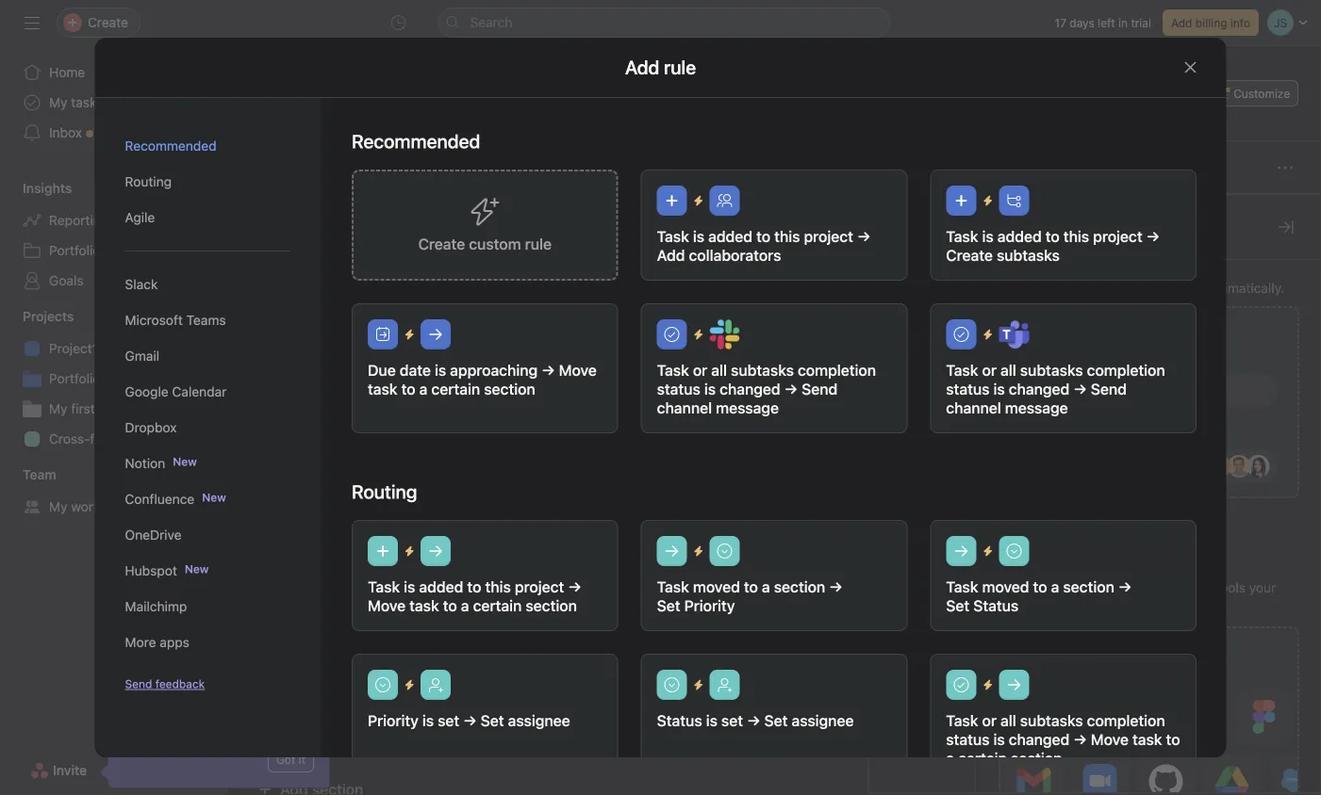 Task type: vqa. For each thing, say whether or not it's contained in the screenshot.
Do to the left
no



Task type: locate. For each thing, give the bounding box(es) containing it.
a inside due date is approaching → move task to a certain section
[[419, 380, 427, 398]]

Schedule kickoff meeting text field
[[298, 412, 462, 430]]

1 vertical spatial –
[[963, 414, 969, 428]]

1 untitled section from the top
[[280, 249, 391, 267]]

1 vertical spatial oct
[[923, 414, 942, 428]]

2 task or all subtasks completion status is changed → send channel message from the left
[[946, 362, 1165, 417]]

5 add task… button from the top
[[303, 742, 367, 762]]

projects button
[[0, 307, 74, 326]]

Draft project brief text field
[[298, 378, 416, 396]]

due for due date
[[923, 206, 944, 219]]

2 moved from the left
[[982, 578, 1029, 596]]

date up schedule kickoff meeting text field
[[399, 362, 430, 380]]

1 vertical spatial js
[[816, 380, 829, 394]]

to inside task moved to a section → set priority
[[743, 578, 758, 596]]

1 vertical spatial new
[[202, 491, 226, 504]]

2 add task… button from the top
[[303, 479, 367, 500]]

new inside hubspot new
[[185, 563, 209, 576]]

smith
[[867, 380, 897, 394]]

completion inside task or all subtasks completion status is changed → move task to a certain section
[[1086, 712, 1165, 730]]

js
[[1049, 87, 1062, 100], [816, 380, 829, 394]]

task inside due date is approaching → move task to a certain section
[[367, 380, 397, 398]]

0 horizontal spatial routing
[[125, 174, 172, 190]]

set status
[[946, 597, 1018, 615]]

my inside teams element
[[49, 499, 67, 515]]

changed for routing
[[1008, 731, 1069, 749]]

0 horizontal spatial your
[[1103, 281, 1130, 296]]

cross-functional project plan
[[49, 431, 226, 447]]

my workspace link
[[11, 492, 215, 522]]

0 horizontal spatial channel message
[[656, 399, 778, 417]]

is inside task is added to this project → move task to a certain section
[[403, 578, 415, 596]]

task inside task is added to this project → add collaborators
[[656, 228, 689, 246]]

send feedback link
[[125, 676, 205, 693]]

your right tools on the right
[[1249, 580, 1276, 596]]

completion for routing
[[1086, 712, 1165, 730]]

due up schedule kickoff meeting text field
[[367, 362, 395, 380]]

1 horizontal spatial date
[[948, 206, 971, 219]]

0 horizontal spatial send
[[125, 678, 152, 691]]

3 task… from the top
[[331, 569, 367, 584]]

→ inside due date is approaching → move task to a certain section
[[541, 362, 555, 380]]

add task… button for 3rd add task… row from the top of the page
[[303, 566, 367, 587]]

0 vertical spatial routing
[[125, 174, 172, 190]]

the right with in the bottom right of the page
[[1192, 580, 1212, 596]]

subtasks inside task or all subtasks completion status is changed → move task to a certain section
[[1020, 712, 1083, 730]]

0 vertical spatial new
[[173, 455, 197, 469]]

2 vertical spatial certain section
[[958, 750, 1062, 768]]

to
[[756, 228, 770, 246], [1045, 228, 1059, 246], [1064, 281, 1076, 296], [401, 380, 415, 398], [1135, 383, 1147, 399], [467, 578, 481, 596], [743, 578, 758, 596], [1033, 578, 1047, 596], [442, 597, 457, 615], [1166, 731, 1180, 749]]

2 channel message from the left
[[946, 399, 1068, 417]]

forms
[[905, 561, 939, 574]]

1 add task… button from the top
[[303, 290, 367, 311]]

1 vertical spatial rules
[[908, 376, 937, 389]]

new for notion
[[173, 455, 197, 469]]

priority inside "button"
[[367, 712, 418, 730]]

send for slack image
[[801, 380, 837, 398]]

inbox link
[[11, 118, 215, 148]]

this for create subtasks
[[1063, 228, 1089, 246]]

search button
[[438, 8, 891, 38]]

oct left the 23
[[923, 414, 942, 428]]

add task… row up the set priority
[[227, 558, 1321, 594]]

added inside task is added to this project → create subtasks
[[997, 228, 1041, 246]]

1 vertical spatial routing
[[351, 481, 417, 503]]

0 horizontal spatial move
[[367, 597, 405, 615]]

– for 25
[[963, 414, 969, 428]]

0 horizontal spatial added
[[419, 578, 463, 596]]

create
[[418, 235, 465, 253]]

onedrive
[[125, 528, 182, 543]]

untitled up the it
[[280, 701, 336, 719]]

completion up updated
[[1086, 362, 1165, 380]]

is inside task is added to this project → create subtasks
[[982, 228, 993, 246]]

routing down share timeline with teammates "text field"
[[351, 481, 417, 503]]

reporting
[[49, 213, 109, 228]]

2 vertical spatial new
[[185, 563, 209, 576]]

23
[[946, 414, 960, 428]]

2 untitled from the top
[[280, 701, 336, 719]]

1 my from the top
[[49, 95, 67, 110]]

to inside "task moved to a section → set status"
[[1033, 578, 1047, 596]]

untitled section right collapse task list for this section 'icon'
[[280, 249, 391, 267]]

priority updated to
[[1034, 383, 1151, 399]]

project inside task is added to this project → move task to a certain section
[[514, 578, 564, 596]]

2 task or all subtasks completion status is changed → send channel message button from the left
[[930, 304, 1196, 434]]

0 vertical spatial rules
[[999, 252, 1037, 270]]

priority is set → set assignee
[[367, 712, 570, 730]]

doing
[[280, 526, 321, 544]]

due
[[923, 206, 944, 219], [367, 362, 395, 380]]

mailchimp
[[125, 599, 187, 615]]

1 horizontal spatial set assignee
[[764, 712, 853, 730]]

recommended inside button
[[125, 138, 217, 154]]

customize
[[1234, 87, 1290, 100], [999, 216, 1089, 238]]

routing inside 'button'
[[125, 174, 172, 190]]

add
[[1171, 16, 1192, 29], [273, 161, 295, 174], [999, 281, 1023, 296], [303, 292, 327, 308], [303, 481, 327, 497], [303, 569, 327, 584], [1130, 648, 1158, 666], [303, 656, 327, 672], [303, 744, 327, 760]]

1 horizontal spatial task or all subtasks completion status is changed → send channel message
[[946, 362, 1165, 417]]

0 horizontal spatial js
[[816, 380, 829, 394]]

js down 17
[[1049, 87, 1062, 100]]

home
[[49, 65, 85, 80]]

set assignee for status is set → set assignee
[[764, 712, 853, 730]]

certain section inside task is added to this project → move task to a certain section
[[472, 597, 577, 615]]

0 vertical spatial customize
[[1234, 87, 1290, 100]]

task is added to this project → add collaborators
[[656, 228, 870, 264]]

0 horizontal spatial recommended
[[125, 138, 217, 154]]

is inside due date is approaching → move task to a certain section
[[434, 362, 446, 380]]

moved for set status
[[982, 578, 1029, 596]]

moved up team at the right bottom of the page
[[982, 578, 1029, 596]]

2 horizontal spatial this
[[1063, 228, 1089, 246]]

oct left 20
[[923, 380, 942, 394]]

0 horizontal spatial set
[[437, 712, 459, 730]]

0 vertical spatial priority
[[1035, 206, 1074, 219]]

rules up rule
[[999, 252, 1037, 270]]

add task… button for fifth add task… row from the top
[[303, 742, 367, 762]]

0 vertical spatial certain section
[[431, 380, 535, 398]]

close details image
[[1279, 220, 1294, 235]]

2 add task… from the top
[[303, 481, 367, 497]]

1 vertical spatial priority
[[1034, 383, 1078, 399]]

1 horizontal spatial this
[[774, 228, 800, 246]]

move
[[558, 362, 596, 380], [367, 597, 405, 615], [1090, 731, 1128, 749]]

2 horizontal spatial move
[[1090, 731, 1128, 749]]

task inside "task moved to a section → set status"
[[946, 578, 978, 596]]

– left the 25
[[963, 414, 969, 428]]

1 horizontal spatial channel message
[[946, 399, 1068, 417]]

0 vertical spatial due
[[923, 206, 944, 219]]

0 vertical spatial untitled section
[[280, 249, 391, 267]]

new up onedrive button
[[202, 491, 226, 504]]

add task… row down task is added to this project → add collaborators
[[227, 282, 1321, 318]]

untitled for second untitled section button from the top of the page
[[280, 701, 336, 719]]

the down integrated
[[1065, 601, 1084, 617]]

0 horizontal spatial rules
[[908, 376, 937, 389]]

20
[[946, 380, 960, 394]]

routing button
[[125, 164, 291, 200]]

add task… row up task moved to a section → set priority button at bottom
[[227, 471, 1321, 506]]

add billing info button
[[1163, 9, 1259, 36]]

task for task moved to a section → set priority button at bottom
[[656, 578, 689, 596]]

1 horizontal spatial your
[[1249, 580, 1276, 596]]

new up confluence new
[[173, 455, 197, 469]]

task inside task or all subtasks completion status is changed → move task to a certain section
[[1132, 731, 1162, 749]]

2 vertical spatial priority
[[367, 712, 418, 730]]

or for recommended
[[982, 362, 996, 380]]

2 set from the left
[[721, 712, 743, 730]]

goals link
[[11, 266, 215, 296]]

0 horizontal spatial task or all subtasks completion status is changed → send channel message
[[656, 362, 876, 417]]

0 horizontal spatial the
[[1065, 601, 1084, 617]]

task for task moved to a section → set status button
[[946, 578, 978, 596]]

untitled for second untitled section button from the bottom of the page
[[280, 249, 336, 267]]

insights button
[[0, 179, 72, 198]]

share timeline with teammates cell
[[227, 438, 803, 472]]

slack image
[[709, 320, 739, 350]]

set assignee inside button
[[764, 712, 853, 730]]

status inside task or all subtasks completion status is changed → move task to a certain section
[[946, 731, 989, 749]]

all for recommended
[[1000, 362, 1016, 380]]

add task… inside header to do tree grid
[[303, 481, 367, 497]]

new for confluence
[[202, 491, 226, 504]]

1 vertical spatial untitled
[[280, 701, 336, 719]]

or inside task or all subtasks completion status is changed → move task to a certain section
[[982, 712, 996, 730]]

most.
[[1088, 601, 1122, 617]]

2 vertical spatial move
[[1090, 731, 1128, 749]]

2 vertical spatial my
[[49, 499, 67, 515]]

1 set from the left
[[437, 712, 459, 730]]

0 vertical spatial js
[[1049, 87, 1062, 100]]

1 vertical spatial date
[[399, 362, 430, 380]]

0 horizontal spatial date
[[399, 362, 430, 380]]

1 oct from the top
[[923, 380, 942, 394]]

all
[[711, 362, 727, 380], [1000, 362, 1016, 380], [1000, 712, 1016, 730]]

17 days left in trial
[[1055, 16, 1151, 29]]

date inside row
[[948, 206, 971, 219]]

add task button
[[250, 155, 329, 181]]

1 horizontal spatial move
[[558, 362, 596, 380]]

set assignee inside "button"
[[480, 712, 570, 730]]

2 set assignee from the left
[[764, 712, 853, 730]]

–
[[963, 380, 969, 394], [963, 414, 969, 428]]

my left first at the left of page
[[49, 401, 67, 417]]

task or all subtasks completion status is changed → send channel message down slack image
[[656, 362, 876, 417]]

task inside task or all subtasks completion status is changed → move task to a certain section
[[946, 712, 978, 730]]

4 add task… button from the top
[[303, 654, 367, 675]]

priority for priority updated to
[[1034, 383, 1078, 399]]

2 add task… row from the top
[[227, 471, 1321, 506]]

0 horizontal spatial due
[[367, 362, 395, 380]]

automatically.
[[1201, 281, 1284, 296]]

add task… row
[[227, 282, 1321, 318], [227, 471, 1321, 506], [227, 558, 1321, 594], [227, 646, 1321, 682], [227, 734, 1321, 769]]

1 channel message from the left
[[656, 399, 778, 417]]

changed inside task or all subtasks completion status is changed → move task to a certain section
[[1008, 731, 1069, 749]]

3 my from the top
[[49, 499, 67, 515]]

1 horizontal spatial set
[[721, 712, 743, 730]]

add task… row down status is set → set assignee
[[227, 734, 1321, 769]]

completion
[[797, 362, 876, 380], [1086, 362, 1165, 380], [1086, 712, 1165, 730]]

my workspace
[[49, 499, 137, 515]]

1 horizontal spatial js
[[1049, 87, 1062, 100]]

date up create subtasks
[[948, 206, 971, 219]]

cell
[[915, 438, 1028, 472]]

0 horizontal spatial task or all subtasks completion status is changed → send channel message button
[[640, 304, 907, 434]]

got it
[[276, 753, 306, 767]]

date inside due date is approaching → move task to a certain section
[[399, 362, 430, 380]]

tasks
[[71, 95, 103, 110]]

1 vertical spatial customize
[[999, 216, 1089, 238]]

task
[[298, 161, 320, 174], [367, 380, 397, 398], [409, 597, 439, 615], [1132, 731, 1162, 749]]

js left john
[[816, 380, 829, 394]]

1 horizontal spatial task or all subtasks completion status is changed → send channel message button
[[930, 304, 1196, 434]]

date for due date is approaching → move task to a certain section
[[399, 362, 430, 380]]

status for recommended
[[946, 380, 989, 398]]

new inside notion new
[[173, 455, 197, 469]]

my left tasks on the left of the page
[[49, 95, 67, 110]]

new down onedrive button
[[185, 563, 209, 576]]

1 vertical spatial my
[[49, 401, 67, 417]]

task or all subtasks completion status is changed → send channel message for slack image
[[656, 362, 876, 417]]

get
[[1080, 281, 1099, 296]]

section inside "task moved to a section → set status"
[[1063, 578, 1114, 596]]

build
[[999, 580, 1029, 596]]

1 set assignee from the left
[[480, 712, 570, 730]]

5 task… from the top
[[331, 744, 367, 760]]

1 horizontal spatial recommended
[[351, 130, 480, 152]]

untitled right collapse task list for this section 'icon'
[[280, 249, 336, 267]]

1 task or all subtasks completion status is changed → send channel message from the left
[[656, 362, 876, 417]]

priority is set → set assignee button
[[351, 654, 618, 785]]

→ inside task or all subtasks completion status is changed → move task to a certain section
[[1073, 731, 1087, 749]]

project inside task is added to this project → add collaborators
[[803, 228, 853, 246]]

is
[[692, 228, 704, 246], [982, 228, 993, 246], [434, 362, 446, 380], [704, 380, 715, 398], [993, 380, 1004, 398], [403, 578, 415, 596], [422, 712, 433, 730], [706, 712, 717, 730], [993, 731, 1004, 749]]

task inside task is added to this project → create subtasks
[[946, 228, 978, 246]]

channel message down 24
[[946, 399, 1068, 417]]

0 vertical spatial oct
[[923, 380, 942, 394]]

add task… button
[[303, 290, 367, 311], [303, 479, 367, 500], [303, 566, 367, 587], [303, 654, 367, 675], [303, 742, 367, 762]]

billing
[[1195, 16, 1227, 29]]

untitled section button right collapse task list for this section 'icon'
[[280, 241, 391, 275]]

move inside task is added to this project → move task to a certain section
[[367, 597, 405, 615]]

moved inside "task moved to a section → set status"
[[982, 578, 1029, 596]]

customize up create subtasks
[[999, 216, 1089, 238]]

– for 24
[[963, 380, 969, 394]]

my first portfolio link
[[11, 394, 215, 424]]

my inside global element
[[49, 95, 67, 110]]

set inside button
[[721, 712, 743, 730]]

0 horizontal spatial moved
[[692, 578, 740, 596]]

date
[[948, 206, 971, 219], [399, 362, 430, 380]]

task inside task moved to a section → set priority
[[656, 578, 689, 596]]

all inside task or all subtasks completion status is changed → move task to a certain section
[[1000, 712, 1016, 730]]

teams
[[186, 313, 226, 328]]

1 vertical spatial the
[[1065, 601, 1084, 617]]

moved up the set priority
[[692, 578, 740, 596]]

apps
[[999, 552, 1035, 570]]

routing up agile
[[125, 174, 172, 190]]

task is added to this project → create subtasks button
[[930, 170, 1196, 281]]

task inside task is added to this project → move task to a certain section
[[367, 578, 399, 596]]

gmail
[[125, 348, 159, 364]]

0 vertical spatial –
[[963, 380, 969, 394]]

completion down add app
[[1086, 712, 1165, 730]]

– left 24
[[963, 380, 969, 394]]

2 untitled section button from the top
[[280, 693, 391, 727]]

due date is approaching → move task to a certain section
[[367, 362, 596, 398]]

this inside task is added to this project → add collaborators
[[774, 228, 800, 246]]

2 untitled section from the top
[[280, 701, 391, 719]]

a inside task is added to this project → move task to a certain section
[[460, 597, 469, 615]]

0 vertical spatial untitled section button
[[280, 241, 391, 275]]

1 horizontal spatial due
[[923, 206, 944, 219]]

my inside 'link'
[[49, 401, 67, 417]]

section inside task moved to a section → set priority
[[773, 578, 825, 596]]

customize down info
[[1234, 87, 1290, 100]]

1 moved from the left
[[692, 578, 740, 596]]

3 add task… button from the top
[[303, 566, 367, 587]]

untitled section button up the it
[[280, 693, 391, 727]]

channel message down slack image
[[656, 399, 778, 417]]

1 vertical spatial move
[[367, 597, 405, 615]]

untitled section up the it
[[280, 701, 391, 719]]

0 horizontal spatial this
[[485, 578, 510, 596]]

rules
[[999, 252, 1037, 270], [908, 376, 937, 389]]

row containing oct 23
[[227, 404, 1321, 438]]

added for move
[[419, 578, 463, 596]]

added inside task is added to this project → move task to a certain section
[[419, 578, 463, 596]]

portfolio 1 link
[[11, 364, 215, 394]]

task for task is added to this project → move task to a certain section button
[[367, 578, 399, 596]]

subtasks for recommended
[[1020, 362, 1083, 380]]

1 horizontal spatial send
[[801, 380, 837, 398]]

rules left 20
[[908, 376, 937, 389]]

js button
[[1044, 82, 1067, 105]]

invite button
[[18, 754, 99, 788]]

task or all subtasks completion status is changed → send channel message down "microsoft teams" image
[[946, 362, 1165, 417]]

priority inside row
[[1035, 206, 1074, 219]]

or for routing
[[982, 712, 996, 730]]

overview link
[[254, 116, 327, 137]]

add task… button for 4th add task… row from the top
[[303, 654, 367, 675]]

1 horizontal spatial moved
[[982, 578, 1029, 596]]

added
[[708, 228, 752, 246], [997, 228, 1041, 246], [419, 578, 463, 596]]

set inside "button"
[[437, 712, 459, 730]]

2 my from the top
[[49, 401, 67, 417]]

project for task is added to this project → add collaborators
[[803, 228, 853, 246]]

task… inside header to do tree grid
[[331, 481, 367, 497]]

moved inside task moved to a section → set priority
[[692, 578, 740, 596]]

add inside header to do tree grid
[[303, 481, 327, 497]]

subtasks for routing
[[1020, 712, 1083, 730]]

my down team
[[49, 499, 67, 515]]

projects
[[23, 309, 74, 324]]

your inside "build integrated workflows with the tools your team uses the most."
[[1249, 580, 1276, 596]]

channel message for "microsoft teams" image
[[946, 399, 1068, 417]]

add task… button inside header to do tree grid
[[303, 479, 367, 500]]

1 horizontal spatial added
[[708, 228, 752, 246]]

got it tooltip
[[103, 683, 329, 788]]

added inside task is added to this project → add collaborators
[[708, 228, 752, 246]]

1 vertical spatial untitled section
[[280, 701, 391, 719]]

this inside task is added to this project → move task to a certain section
[[485, 578, 510, 596]]

set assignee
[[480, 712, 570, 730], [764, 712, 853, 730]]

due inside row
[[923, 206, 944, 219]]

2 task… from the top
[[331, 481, 367, 497]]

1 horizontal spatial routing
[[351, 481, 417, 503]]

1 vertical spatial your
[[1249, 580, 1276, 596]]

portfolios link
[[11, 236, 215, 266]]

more apps button
[[125, 625, 291, 661]]

1 vertical spatial due
[[367, 362, 395, 380]]

1 vertical spatial untitled section button
[[280, 693, 391, 727]]

→ inside "task moved to a section → set status"
[[1118, 578, 1131, 596]]

status
[[656, 380, 700, 398], [946, 380, 989, 398], [946, 731, 989, 749]]

send for "microsoft teams" image
[[1090, 380, 1126, 398]]

all for routing
[[1000, 712, 1016, 730]]

0 horizontal spatial set assignee
[[480, 712, 570, 730]]

notion new
[[125, 455, 197, 471]]

untitled section for second untitled section button from the bottom of the page
[[280, 249, 391, 267]]

1 horizontal spatial customize
[[1234, 87, 1290, 100]]

my tasks
[[49, 95, 103, 110]]

add a rule to get your work done automatically.
[[999, 281, 1284, 296]]

task
[[656, 228, 689, 246], [946, 228, 978, 246], [656, 362, 689, 380], [946, 362, 978, 380], [367, 578, 399, 596], [656, 578, 689, 596], [946, 578, 978, 596], [910, 653, 934, 667], [946, 712, 978, 730]]

add task… row up status is set → set assignee
[[227, 646, 1321, 682]]

move inside due date is approaching → move task to a certain section
[[558, 362, 596, 380]]

1 untitled from the top
[[280, 249, 336, 267]]

0 vertical spatial date
[[948, 206, 971, 219]]

2 oct from the top
[[923, 414, 942, 428]]

1 task… from the top
[[331, 292, 367, 308]]

set for priority
[[437, 712, 459, 730]]

new inside confluence new
[[202, 491, 226, 504]]

create custom rule button
[[351, 170, 618, 281]]

untitled section button
[[280, 241, 391, 275], [280, 693, 391, 727]]

0 vertical spatial your
[[1103, 281, 1130, 296]]

project inside task is added to this project → create subtasks
[[1093, 228, 1142, 246]]

project1 link
[[11, 334, 215, 364]]

2
[[903, 284, 909, 297]]

app
[[1162, 648, 1190, 666]]

fields
[[913, 284, 942, 297]]

0 vertical spatial move
[[558, 362, 596, 380]]

due inside due date is approaching → move task to a certain section
[[367, 362, 395, 380]]

add inside add billing info button
[[1171, 16, 1192, 29]]

2 horizontal spatial send
[[1090, 380, 1126, 398]]

1 vertical spatial certain section
[[472, 597, 577, 615]]

to inside task or all subtasks completion status is changed → move task to a certain section
[[1166, 731, 1180, 749]]

your right get
[[1103, 281, 1130, 296]]

status for routing
[[946, 731, 989, 749]]

0 vertical spatial untitled
[[280, 249, 336, 267]]

2 horizontal spatial added
[[997, 228, 1041, 246]]

1 horizontal spatial the
[[1192, 580, 1212, 596]]

set priority
[[656, 597, 734, 615]]

collapse task list for this section image
[[256, 251, 271, 266]]

close this dialog image
[[1183, 60, 1198, 75]]

due up fields
[[923, 206, 944, 219]]

0 vertical spatial my
[[49, 95, 67, 110]]

js inside header to do tree grid
[[816, 380, 829, 394]]

search list box
[[438, 8, 891, 38]]

my first portfolio
[[49, 401, 150, 417]]

0 vertical spatial the
[[1192, 580, 1212, 596]]

row
[[227, 194, 1321, 229], [250, 228, 1298, 230], [227, 370, 1321, 405], [227, 404, 1321, 438], [227, 438, 1321, 472]]

this inside task is added to this project → create subtasks
[[1063, 228, 1089, 246]]



Task type: describe. For each thing, give the bounding box(es) containing it.
→ inside "button"
[[463, 712, 476, 730]]

moved for set priority
[[692, 578, 740, 596]]

dropbox button
[[125, 410, 291, 446]]

is inside task or all subtasks completion status is changed → move task to a certain section
[[993, 731, 1004, 749]]

a inside task moved to a section → set priority
[[761, 578, 770, 596]]

google
[[125, 384, 168, 400]]

added for add collaborators
[[708, 228, 752, 246]]

this for move
[[485, 578, 510, 596]]

task for task is added to this project → add collaborators button
[[656, 228, 689, 246]]

with
[[1163, 580, 1189, 596]]

channel message for slack image
[[656, 399, 778, 417]]

completion up john
[[797, 362, 876, 380]]

in
[[1118, 16, 1128, 29]]

schedule kickoff meeting cell
[[227, 404, 803, 438]]

due for due date is approaching → move task to a certain section
[[367, 362, 395, 380]]

portfolio
[[98, 401, 150, 417]]

due date
[[923, 206, 971, 219]]

to inside due date is approaching → move task to a certain section
[[401, 380, 415, 398]]

oct for oct 23 – 25
[[923, 414, 942, 428]]

project for task is added to this project → move task to a certain section
[[514, 578, 564, 596]]

recommended button
[[125, 128, 291, 164]]

inbox
[[49, 125, 82, 140]]

google calendar
[[125, 384, 227, 400]]

0 horizontal spatial customize
[[999, 216, 1089, 238]]

my for my first portfolio
[[49, 401, 67, 417]]

more
[[125, 635, 156, 651]]

gmail button
[[125, 339, 291, 374]]

new for hubspot
[[185, 563, 209, 576]]

left
[[1098, 16, 1115, 29]]

17
[[1055, 16, 1066, 29]]

→ inside task is added to this project → move task to a certain section
[[568, 578, 581, 596]]

is inside priority is set → set assignee "button"
[[422, 712, 433, 730]]

microsoft
[[125, 313, 183, 328]]

first
[[71, 401, 95, 417]]

status is set → set assignee button
[[640, 654, 907, 785]]

my tasks link
[[11, 88, 215, 118]]

send feedback
[[125, 678, 205, 691]]

custom rule
[[468, 235, 551, 253]]

1 horizontal spatial rules
[[999, 252, 1037, 270]]

got it button
[[268, 747, 314, 773]]

apps
[[160, 635, 189, 651]]

→ inside task is added to this project → add collaborators
[[857, 228, 870, 246]]

portfolio
[[49, 371, 100, 387]]

→ inside task moved to a section → set priority
[[829, 578, 842, 596]]

priority for priority
[[1035, 206, 1074, 219]]

projects element
[[0, 300, 226, 458]]

task for task is added to this project → create subtasks button
[[946, 228, 978, 246]]

date for due date
[[948, 206, 971, 219]]

add task… button for 5th add task… row from the bottom
[[303, 290, 367, 311]]

slack button
[[125, 267, 291, 303]]

build integrated workflows with the tools your team uses the most.
[[999, 580, 1276, 617]]

task moved to a section → set priority button
[[640, 520, 907, 632]]

team
[[23, 467, 56, 483]]

a inside "task moved to a section → set status"
[[1051, 578, 1059, 596]]

hide sidebar image
[[25, 15, 40, 30]]

add inside add task button
[[273, 161, 295, 174]]

added for create subtasks
[[997, 228, 1041, 246]]

draft project brief cell
[[227, 370, 803, 405]]

work
[[1134, 281, 1163, 296]]

insights
[[23, 181, 72, 196]]

days
[[1070, 16, 1094, 29]]

task is added to this project → create subtasks
[[946, 228, 1159, 264]]

workflows
[[1099, 580, 1160, 596]]

confluence
[[125, 492, 194, 507]]

add collaborators
[[656, 247, 781, 264]]

task is added to this project → move task to a certain section
[[367, 578, 581, 615]]

4 add task… from the top
[[303, 656, 367, 672]]

header to do tree grid
[[227, 370, 1321, 506]]

set for status
[[721, 712, 743, 730]]

3 add task… from the top
[[303, 569, 367, 584]]

cross-functional project plan link
[[11, 424, 226, 454]]

add rule
[[625, 56, 696, 78]]

add inside button
[[1130, 648, 1158, 666]]

it
[[299, 753, 306, 767]]

board link
[[433, 116, 485, 137]]

certain section inside task or all subtasks completion status is changed → move task to a certain section
[[958, 750, 1062, 768]]

certain section inside due date is approaching → move task to a certain section
[[431, 380, 535, 398]]

this for add collaborators
[[774, 228, 800, 246]]

slack
[[125, 277, 158, 292]]

search
[[470, 15, 512, 30]]

functional
[[90, 431, 150, 447]]

plan
[[200, 431, 226, 447]]

1
[[104, 371, 110, 387]]

confluence new
[[125, 491, 226, 507]]

info
[[1230, 16, 1250, 29]]

add task… button for second add task… row from the top
[[303, 479, 367, 500]]

cross-
[[49, 431, 90, 447]]

onedrive button
[[125, 518, 291, 553]]

oct 20 – 24
[[923, 380, 986, 394]]

dropbox
[[125, 420, 177, 436]]

notion
[[125, 456, 165, 471]]

workspace
[[71, 499, 137, 515]]

insights element
[[0, 172, 226, 300]]

my for my workspace
[[49, 499, 67, 515]]

my for my tasks
[[49, 95, 67, 110]]

5 add task… from the top
[[303, 744, 367, 760]]

js inside button
[[1049, 87, 1062, 100]]

1 untitled section button from the top
[[280, 241, 391, 275]]

a inside task or all subtasks completion status is changed → move task to a certain section
[[946, 750, 954, 768]]

task or all subtasks completion status is changed → move task to a certain section
[[946, 712, 1180, 768]]

john smith
[[837, 380, 897, 394]]

changed for recommended
[[1008, 380, 1069, 398]]

home link
[[11, 58, 215, 88]]

→ inside task is added to this project → create subtasks
[[1146, 228, 1159, 246]]

priority for priority is set → set assignee
[[367, 712, 418, 730]]

customize inside dropdown button
[[1234, 87, 1290, 100]]

microsoft teams
[[125, 313, 226, 328]]

john
[[837, 380, 863, 394]]

add billing info
[[1171, 16, 1250, 29]]

agile button
[[125, 200, 291, 236]]

google calendar button
[[125, 374, 291, 410]]

oct 23 – 25
[[923, 414, 986, 428]]

microsoft teams button
[[125, 303, 291, 339]]

is inside status is set → set assignee button
[[706, 712, 717, 730]]

1 add task… from the top
[[303, 292, 367, 308]]

task or all subtasks completion status is changed → send channel message for "microsoft teams" image
[[946, 362, 1165, 417]]

task inside task is added to this project → move task to a certain section
[[409, 597, 439, 615]]

feedback
[[155, 678, 205, 691]]

row containing js
[[227, 370, 1321, 405]]

row containing due date
[[227, 194, 1321, 229]]

move inside task or all subtasks completion status is changed → move task to a certain section
[[1090, 731, 1128, 749]]

project inside cross-functional project plan link
[[154, 431, 197, 447]]

got
[[276, 753, 295, 767]]

is inside task is added to this project → add collaborators
[[692, 228, 704, 246]]

1 task or all subtasks completion status is changed → send channel message button from the left
[[640, 304, 907, 434]]

3 add task… row from the top
[[227, 558, 1321, 594]]

portfolios
[[49, 243, 107, 258]]

task inside task templates
[[910, 653, 934, 667]]

Share timeline with teammates text field
[[298, 446, 494, 464]]

oct for oct 20 – 24
[[923, 380, 942, 394]]

global element
[[0, 46, 226, 159]]

board
[[448, 118, 485, 134]]

share button
[[1131, 80, 1194, 107]]

teams element
[[0, 458, 226, 526]]

add app
[[1130, 648, 1190, 666]]

microsoft teams image
[[998, 320, 1029, 350]]

untitled section for second untitled section button from the top of the page
[[280, 701, 391, 719]]

overview
[[269, 118, 327, 134]]

1 add task… row from the top
[[227, 282, 1321, 318]]

trial
[[1131, 16, 1151, 29]]

share
[[1155, 87, 1186, 100]]

send inside 'link'
[[125, 678, 152, 691]]

task or all subtasks completion status is changed → move task to a certain section button
[[930, 654, 1196, 785]]

4 task… from the top
[[331, 656, 367, 672]]

add app button
[[998, 627, 1300, 796]]

create custom rule
[[418, 235, 551, 253]]

set assignee for priority is set → set assignee
[[480, 712, 570, 730]]

4 add task… row from the top
[[227, 646, 1321, 682]]

to inside task is added to this project → create subtasks
[[1045, 228, 1059, 246]]

completion for recommended
[[1086, 362, 1165, 380]]

task is added to this project → add collaborators button
[[640, 170, 907, 281]]

24
[[973, 380, 986, 394]]

team button
[[0, 466, 56, 485]]

calendar
[[172, 384, 227, 400]]

task moved to a section → set status
[[946, 578, 1131, 615]]

updated
[[1081, 383, 1132, 399]]

status is set → set assignee
[[656, 712, 853, 730]]

agile
[[125, 210, 155, 225]]

to inside task is added to this project → add collaborators
[[756, 228, 770, 246]]

project1
[[49, 341, 98, 356]]

task for task or all subtasks completion status is changed → move task to a certain section button
[[946, 712, 978, 730]]

project for task is added to this project → create subtasks
[[1093, 228, 1142, 246]]

5 add task… row from the top
[[227, 734, 1321, 769]]



